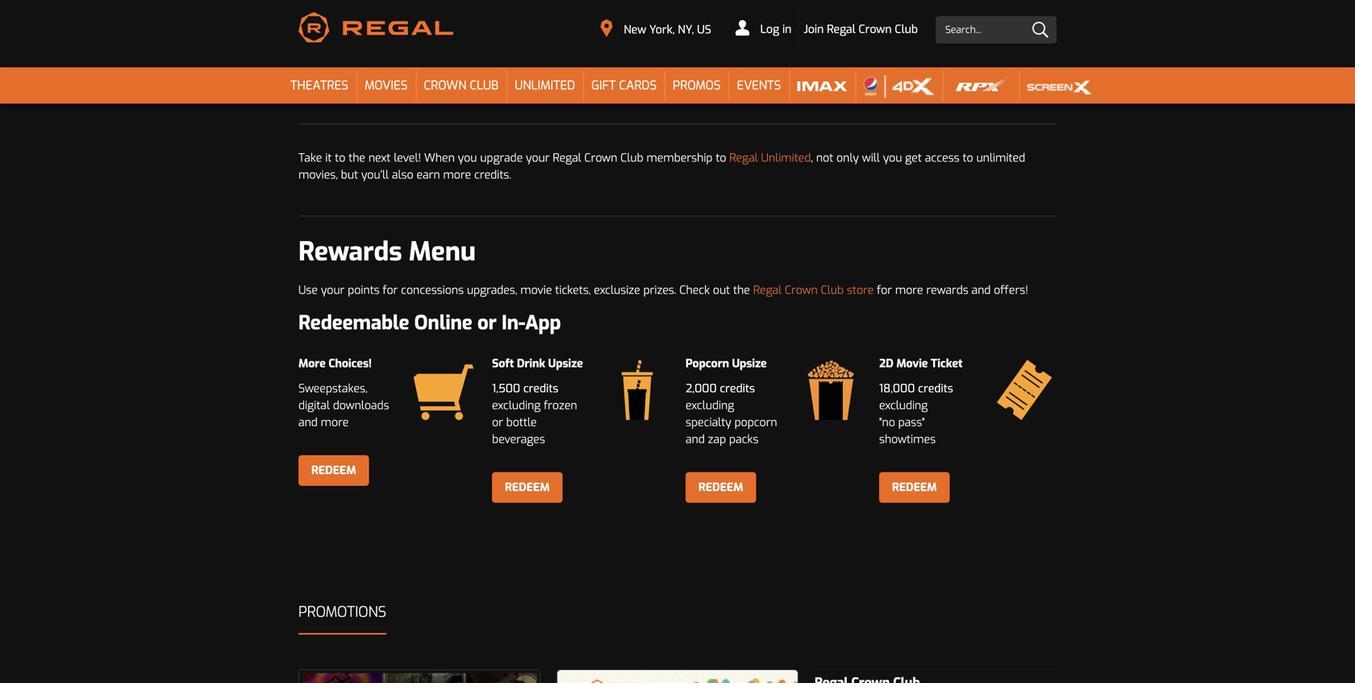 Task type: vqa. For each thing, say whether or not it's contained in the screenshot.
'movie'
yes



Task type: locate. For each thing, give the bounding box(es) containing it.
0 horizontal spatial and
[[299, 415, 318, 430]]

excluding up 'specialty'
[[686, 398, 735, 413]]

you left get
[[884, 150, 903, 165]]

and down 'specialty'
[[686, 432, 705, 447]]

join regal crown club link
[[799, 10, 924, 49]]

0 horizontal spatial the
[[349, 150, 366, 165]]

in-
[[502, 310, 525, 336]]

redeem
[[505, 480, 550, 495]]

prizes.
[[644, 283, 677, 298]]

rewards and
[[927, 283, 991, 298]]

1 excluding from the left
[[492, 398, 541, 413]]

1 horizontal spatial redeem
[[893, 480, 938, 495]]

redeemable online or in-app
[[299, 310, 561, 336]]

new york, ny, us
[[624, 22, 712, 37]]

1 vertical spatial redeem
[[893, 480, 938, 495]]

or inside 1,500 credits excluding frozen or bottle beverages
[[492, 415, 503, 430]]

regal right join
[[827, 22, 856, 37]]

upsize
[[549, 356, 583, 371], [733, 356, 767, 371]]

your
[[526, 150, 550, 165], [321, 283, 345, 298]]

and down digital
[[299, 415, 318, 430]]

to
[[335, 150, 346, 165], [716, 150, 727, 165], [963, 150, 974, 165]]

redeem link
[[299, 456, 369, 486], [880, 472, 950, 503]]

regal image
[[299, 12, 454, 42]]

new york, ny, us link
[[590, 15, 722, 43]]

upsize right drink at bottom left
[[549, 356, 583, 371]]

popcorn
[[735, 415, 778, 430]]

unlimited
[[515, 77, 576, 93], [762, 150, 811, 165]]

excluding inside 18,000 credits excluding "no pass" showtimes
[[880, 398, 928, 413]]

credits down ticket
[[919, 381, 954, 396]]

Search... text field
[[936, 16, 1057, 44]]

1 credits from the left
[[524, 381, 559, 396]]

crown left store on the right top of the page
[[785, 283, 818, 298]]

movies
[[365, 77, 408, 93]]

to right "access"
[[963, 150, 974, 165]]

when
[[424, 150, 455, 165]]

1 horizontal spatial more
[[443, 167, 471, 182]]

2 credits from the left
[[720, 381, 755, 396]]

1 horizontal spatial to
[[716, 150, 727, 165]]

redeem down 'showtimes'
[[893, 480, 938, 495]]

2 upsize from the left
[[733, 356, 767, 371]]

pepsi 4dx logo image
[[864, 74, 935, 98]]

more down digital
[[321, 415, 349, 430]]

regal crown club rewards in the regal app or online: popcorn upsize for 2000 credits image
[[799, 355, 864, 420]]

club left membership
[[621, 150, 644, 165]]

redeem for and more
[[312, 463, 356, 478]]

promos
[[673, 77, 721, 93]]

1 vertical spatial or
[[492, 415, 503, 430]]

you right when
[[458, 150, 477, 165]]

2 to from the left
[[716, 150, 727, 165]]

rewards
[[299, 235, 402, 269]]

2 horizontal spatial excluding
[[880, 398, 928, 413]]

regal right upgrade
[[553, 150, 582, 165]]

club
[[895, 22, 918, 37], [470, 77, 499, 93], [621, 150, 644, 165], [821, 283, 844, 298]]

promotions link
[[299, 595, 387, 635]]

credits for drink
[[524, 381, 559, 396]]

0 horizontal spatial redeem
[[312, 463, 356, 478]]

0 horizontal spatial redeem link
[[299, 456, 369, 486]]

1 vertical spatial and
[[686, 432, 705, 447]]

regal
[[827, 22, 856, 37], [553, 150, 582, 165], [730, 150, 758, 165], [754, 283, 782, 298]]

crown right movies
[[424, 77, 467, 93]]

0 vertical spatial your
[[526, 150, 550, 165]]

1 to from the left
[[335, 150, 346, 165]]

excluding down 18,000
[[880, 398, 928, 413]]

2,000
[[686, 381, 717, 396]]

0 vertical spatial redeem
[[312, 463, 356, 478]]

map marker icon image
[[601, 19, 613, 37]]

in
[[783, 22, 792, 37]]

credits inside 1,500 credits excluding frozen or bottle beverages
[[524, 381, 559, 396]]

1 you from the left
[[458, 150, 477, 165]]

0 horizontal spatial excluding
[[492, 398, 541, 413]]

1 horizontal spatial your
[[526, 150, 550, 165]]

crown
[[859, 22, 892, 37], [424, 77, 467, 93], [585, 150, 618, 165], [785, 283, 818, 298]]

excluding inside 2,000 credits excluding specialty popcorn and zap packs
[[686, 398, 735, 413]]

3 excluding from the left
[[880, 398, 928, 413]]

unlimited left "not"
[[762, 150, 811, 165]]

but
[[341, 167, 358, 182]]

1,500 credits excluding frozen or bottle beverages
[[492, 381, 578, 447]]

york,
[[650, 22, 675, 37]]

1 upsize from the left
[[549, 356, 583, 371]]

take it to the next level! when you upgrade your regal crown club membership to regal unlimited
[[299, 150, 811, 165]]

1 horizontal spatial upsize
[[733, 356, 767, 371]]

1 for from the left
[[383, 283, 398, 298]]

1 horizontal spatial you
[[884, 150, 903, 165]]

crown inside crown club link
[[424, 77, 467, 93]]

2 you from the left
[[884, 150, 903, 165]]

excluding up bottle
[[492, 398, 541, 413]]

earn
[[417, 167, 440, 182]]

join regal crown club
[[804, 22, 918, 37]]

unlimited link
[[507, 67, 584, 104]]

2d
[[880, 356, 894, 371]]

credits down 'soft drink upsize' in the left bottom of the page
[[524, 381, 559, 396]]

and
[[299, 415, 318, 430], [686, 432, 705, 447]]

rewards menu
[[299, 235, 476, 269]]

crown right join
[[859, 22, 892, 37]]

your right use
[[321, 283, 345, 298]]

1 horizontal spatial the
[[734, 283, 751, 298]]

log
[[761, 22, 780, 37]]

1 horizontal spatial and
[[686, 432, 705, 447]]

1 horizontal spatial for
[[877, 283, 893, 298]]

upsize right popcorn
[[733, 356, 767, 371]]

2 vertical spatial more
[[321, 415, 349, 430]]

the
[[349, 150, 366, 165], [734, 283, 751, 298]]

1 vertical spatial unlimited
[[762, 150, 811, 165]]

3 credits from the left
[[919, 381, 954, 396]]

also
[[392, 167, 414, 182]]

0 horizontal spatial your
[[321, 283, 345, 298]]

credits down popcorn upsize
[[720, 381, 755, 396]]

redeem down sweepstakes, digital downloads and more
[[312, 463, 356, 478]]

unlimited left gift
[[515, 77, 576, 93]]

0 vertical spatial and
[[299, 415, 318, 430]]

0 horizontal spatial more
[[321, 415, 349, 430]]

0 horizontal spatial credits
[[524, 381, 559, 396]]

more choices!
[[299, 356, 372, 371]]

redeem link down sweepstakes, digital downloads and more
[[299, 456, 369, 486]]

0 vertical spatial unlimited
[[515, 77, 576, 93]]

excluding inside 1,500 credits excluding frozen or bottle beverages
[[492, 398, 541, 413]]

1 horizontal spatial redeem link
[[880, 472, 950, 503]]

offers!
[[994, 283, 1029, 298]]

for right store on the right top of the page
[[877, 283, 893, 298]]

1,500
[[492, 381, 521, 396]]

more down when
[[443, 167, 471, 182]]

app
[[525, 310, 561, 336]]

0 horizontal spatial to
[[335, 150, 346, 165]]

1 horizontal spatial credits
[[720, 381, 755, 396]]

will
[[863, 150, 880, 165]]

membership
[[647, 150, 713, 165]]

to right it
[[335, 150, 346, 165]]

3 to from the left
[[963, 150, 974, 165]]

your right upgrade
[[526, 150, 550, 165]]

promotions
[[299, 603, 387, 622]]

0 horizontal spatial upsize
[[549, 356, 583, 371]]

or left 'in-'
[[478, 310, 497, 336]]

0 horizontal spatial you
[[458, 150, 477, 165]]

1 vertical spatial more
[[896, 283, 924, 298]]

zap
[[708, 432, 727, 447]]

the right out
[[734, 283, 751, 298]]

1 horizontal spatial excluding
[[686, 398, 735, 413]]

log in link
[[730, 10, 799, 49]]

it
[[325, 150, 332, 165]]

0 horizontal spatial unlimited
[[515, 77, 576, 93]]

points
[[348, 283, 380, 298]]

excluding for 1,500
[[492, 398, 541, 413]]

0 vertical spatial more
[[443, 167, 471, 182]]

the up the but at the left top of page
[[349, 150, 366, 165]]

join
[[804, 22, 824, 37]]

redeem for "no pass" showtimes
[[893, 480, 938, 495]]

regal crown club rewards in the regal app or online: soft drink upsize for 1500 credits image
[[605, 355, 670, 420]]

cards
[[619, 77, 657, 93]]

events link
[[729, 67, 790, 104]]

2 horizontal spatial to
[[963, 150, 974, 165]]

digital
[[299, 398, 330, 413]]

2 excluding from the left
[[686, 398, 735, 413]]

popcorn
[[686, 356, 730, 371]]

redeem link for "no pass" showtimes
[[880, 472, 950, 503]]

for right points
[[383, 283, 398, 298]]

for
[[383, 283, 398, 298], [877, 283, 893, 298]]

more right store on the right top of the page
[[896, 283, 924, 298]]

gift cards
[[592, 77, 657, 93]]

2 horizontal spatial more
[[896, 283, 924, 298]]

0 horizontal spatial for
[[383, 283, 398, 298]]

credits inside 2,000 credits excluding specialty popcorn and zap packs
[[720, 381, 755, 396]]

regal right membership
[[730, 150, 758, 165]]

bottle
[[507, 415, 537, 430]]

or left bottle
[[492, 415, 503, 430]]

credits
[[524, 381, 559, 396], [720, 381, 755, 396], [919, 381, 954, 396]]

2 horizontal spatial credits
[[919, 381, 954, 396]]

upgrades,
[[467, 283, 518, 298]]

crown down gift
[[585, 150, 618, 165]]

to right membership
[[716, 150, 727, 165]]

1 horizontal spatial unlimited
[[762, 150, 811, 165]]

1 vertical spatial the
[[734, 283, 751, 298]]

redeem link down 'showtimes'
[[880, 472, 950, 503]]

18,000 credits excluding "no pass" showtimes
[[880, 381, 954, 447]]

unlimited
[[977, 150, 1026, 165]]



Task type: describe. For each thing, give the bounding box(es) containing it.
credits.
[[475, 167, 512, 182]]

excluding for 2,000
[[686, 398, 735, 413]]

get
[[906, 150, 922, 165]]

events
[[737, 77, 782, 93]]

store
[[847, 283, 874, 298]]

downloads
[[333, 398, 389, 413]]

imax image
[[798, 74, 848, 98]]

screenx image
[[1028, 74, 1093, 98]]

you inside the , not only will you get access to unlimited movies, but you'll also earn more credits.
[[884, 150, 903, 165]]

regal right out
[[754, 283, 782, 298]]

tickets,
[[556, 283, 591, 298]]

new
[[624, 22, 647, 37]]

more
[[299, 356, 326, 371]]

club up pepsi 4dx logo
[[895, 22, 918, 37]]

regal unlimited link
[[730, 150, 811, 165]]

rpx - regal premium experience image
[[951, 74, 1012, 98]]

"no
[[880, 415, 896, 430]]

only
[[837, 150, 859, 165]]

take
[[299, 150, 322, 165]]

theatres link
[[282, 67, 357, 104]]

regal inside join regal crown club link
[[827, 22, 856, 37]]

, not only will you get access to unlimited movies, but you'll also earn more credits.
[[299, 150, 1026, 182]]

choices!
[[329, 356, 372, 371]]

to inside the , not only will you get access to unlimited movies, but you'll also earn more credits.
[[963, 150, 974, 165]]

access
[[926, 150, 960, 165]]

theatres
[[291, 77, 349, 93]]

more inside sweepstakes, digital downloads and more
[[321, 415, 349, 430]]

ny,
[[678, 22, 695, 37]]

2 for from the left
[[877, 283, 893, 298]]

movie
[[897, 356, 929, 371]]

crown inside join regal crown club link
[[859, 22, 892, 37]]

level!
[[394, 150, 421, 165]]

movie
[[521, 283, 552, 298]]

use your points for concessions upgrades, movie tickets, exclusize prizes. check out the regal crown club store for more rewards and offers!
[[299, 283, 1029, 298]]

regal crown club rewards in the regal app or online: 2d movie ticket image
[[993, 355, 1057, 420]]

and inside 2,000 credits excluding specialty popcorn and zap packs
[[686, 432, 705, 447]]

redeem link
[[686, 472, 757, 503]]

pass"
[[899, 415, 925, 430]]

redeem link
[[492, 472, 563, 503]]

sweepstakes, digital downloads and more
[[299, 381, 389, 430]]

movies link
[[357, 67, 416, 104]]

,
[[811, 150, 814, 165]]

frozen
[[544, 398, 578, 413]]

excluding for 18,000
[[880, 398, 928, 413]]

promos link
[[665, 67, 729, 104]]

menu
[[409, 235, 476, 269]]

next
[[369, 150, 391, 165]]

us
[[698, 22, 712, 37]]

more inside the , not only will you get access to unlimited movies, but you'll also earn more credits.
[[443, 167, 471, 182]]

check
[[680, 283, 710, 298]]

ticket
[[931, 356, 963, 371]]

specialty
[[686, 415, 732, 430]]

beverages
[[492, 432, 545, 447]]

2,000 credits excluding specialty popcorn and zap packs
[[686, 381, 778, 447]]

and inside sweepstakes, digital downloads and more
[[299, 415, 318, 430]]

crown club
[[424, 77, 499, 93]]

out
[[713, 283, 731, 298]]

not
[[817, 150, 834, 165]]

regal crown club rewards in the regal app or online: sweepstakes & digital downloads image
[[412, 355, 476, 420]]

you'll
[[361, 167, 389, 182]]

use
[[299, 283, 318, 298]]

0 vertical spatial or
[[478, 310, 497, 336]]

upgrade
[[480, 150, 523, 165]]

movies,
[[299, 167, 338, 182]]

regal crown club store link
[[754, 283, 874, 298]]

online
[[415, 310, 473, 336]]

log in
[[758, 22, 792, 37]]

crown club link
[[416, 67, 507, 104]]

soft drink upsize
[[492, 356, 586, 371]]

redeem link for and more
[[299, 456, 369, 486]]

redeemable
[[299, 310, 410, 336]]

2d movie ticket
[[880, 356, 963, 371]]

credits for upsize
[[720, 381, 755, 396]]

sweepstakes,
[[299, 381, 368, 396]]

popcorn upsize
[[686, 356, 767, 371]]

credits inside 18,000 credits excluding "no pass" showtimes
[[919, 381, 954, 396]]

packs
[[730, 432, 759, 447]]

club left the unlimited link at the top
[[470, 77, 499, 93]]

1 vertical spatial your
[[321, 283, 345, 298]]

club left store on the right top of the page
[[821, 283, 844, 298]]

0 vertical spatial the
[[349, 150, 366, 165]]

user icon image
[[736, 20, 750, 36]]

exclusize
[[594, 283, 641, 298]]

gift
[[592, 77, 616, 93]]

soft
[[492, 356, 514, 371]]

showtimes
[[880, 432, 936, 447]]

drink
[[517, 356, 546, 371]]

concessions
[[401, 283, 464, 298]]

redeem
[[699, 480, 744, 495]]



